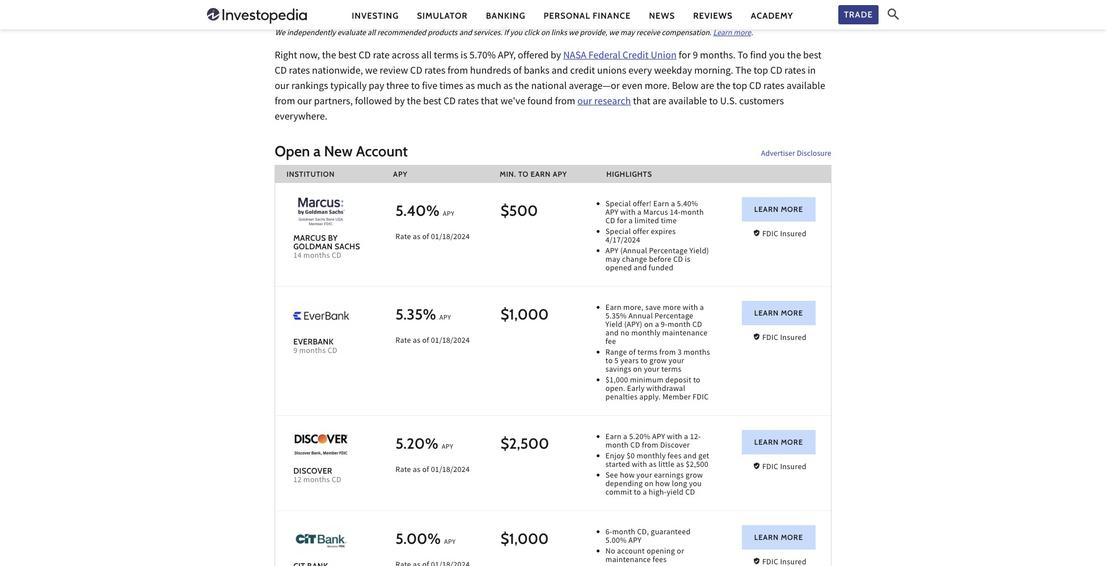 Task type: locate. For each thing, give the bounding box(es) containing it.
0 horizontal spatial that
[[481, 95, 499, 110]]

top down to on the right top
[[733, 79, 748, 95]]

more up '9-'
[[663, 302, 681, 312]]

1 learn more from the top
[[755, 205, 803, 214]]

of inside earn more, save more with a 5.35% annual percentage yield (apy) on a 9-month cd and no monthly maintenance fee range of terms from 3 months to 5 years to grow your savings on your terms $1,000 minimum deposit to open. early withdrawal penalties apply. member fdic
[[629, 347, 636, 357]]

for inside special offer! earn a 5.40% apy with a marcus 14-month cd for a limited time special offer expires 4/17/2024 apy (annual percentage yield) may change before cd is opened and funded
[[617, 215, 627, 226]]

marcus
[[644, 207, 668, 217], [294, 233, 326, 243]]

the
[[322, 49, 336, 64], [787, 49, 802, 64], [515, 79, 529, 95], [717, 79, 731, 95], [407, 95, 421, 110]]

0 horizontal spatial is
[[461, 49, 468, 64]]

earn up enjoy
[[606, 432, 622, 442]]

0 horizontal spatial more
[[663, 302, 681, 312]]

1 vertical spatial fees
[[653, 555, 667, 565]]

learn
[[713, 27, 732, 39], [755, 205, 779, 214], [755, 308, 779, 318], [755, 438, 779, 447], [755, 533, 779, 542]]

in
[[808, 64, 816, 79]]

available inside for 9 months. to find you the best cd rates nationwide, we review cd rates from hundreds of banks and credit unions every weekday morning. the top cd rates in our rankings typically pay three to five times as much as the national average—or even more. below are the top cd rates available from our partners, followed by the best cd rates that we've found from
[[787, 79, 826, 95]]

1 vertical spatial earn
[[606, 302, 622, 312]]

learn for 5.35%
[[755, 308, 779, 318]]

our left 'rankings'
[[275, 79, 289, 95]]

0 vertical spatial $1,000
[[501, 306, 549, 324]]

we've
[[501, 95, 526, 110]]

you inside for 9 months. to find you the best cd rates nationwide, we review cd rates from hundreds of banks and credit unions every weekday morning. the top cd rates in our rankings typically pay three to five times as much as the national average—or even more. below are the top cd rates available from our partners, followed by the best cd rates that we've found from
[[769, 49, 785, 64]]

month up '3'
[[668, 319, 691, 329]]

fdic for $500
[[763, 228, 779, 239]]

rates left nationwide,
[[289, 64, 310, 79]]

4 more from the top
[[781, 533, 803, 542]]

marcus up "14"
[[294, 233, 326, 243]]

0 horizontal spatial how
[[620, 470, 635, 480]]

of for 5.40%
[[422, 231, 429, 242]]

annual
[[629, 311, 653, 321]]

5.20% inside earn a 5.20% apy with a 12- month cd from discover enjoy $0 monthly fees and get started with as little as $2,500 see how your earnings grow depending on how long you commit to a high-yield cd
[[629, 432, 651, 442]]

$1,000 for 5.00%
[[501, 530, 549, 549]]

0 vertical spatial for
[[679, 49, 691, 64]]

earn inside earn more, save more with a 5.35% annual percentage yield (apy) on a 9-month cd and no monthly maintenance fee range of terms from 3 months to 5 years to grow your savings on your terms $1,000 minimum deposit to open. early withdrawal penalties apply. member fdic
[[606, 302, 622, 312]]

you
[[510, 27, 523, 39], [769, 49, 785, 64], [689, 479, 702, 489]]

simulator
[[417, 10, 468, 21]]

3 01/18/2024 from the top
[[431, 465, 470, 475]]

1 vertical spatial more
[[663, 302, 681, 312]]

are
[[701, 79, 715, 95], [653, 95, 667, 110]]

percentage inside earn more, save more with a 5.35% annual percentage yield (apy) on a 9-month cd and no monthly maintenance fee range of terms from 3 months to 5 years to grow your savings on your terms $1,000 minimum deposit to open. early withdrawal penalties apply. member fdic
[[655, 311, 694, 321]]

0 vertical spatial grow
[[650, 356, 667, 366]]

and left the no
[[606, 328, 619, 338]]

learn more
[[755, 205, 803, 214], [755, 308, 803, 318], [755, 438, 803, 447], [755, 533, 803, 542]]

all down investing link
[[368, 27, 376, 39]]

cd inside everbank 9 months cd
[[328, 346, 338, 356]]

apy inside earn a 5.20% apy with a 12- month cd from discover enjoy $0 monthly fees and get started with as little as $2,500 see how your earnings grow depending on how long you commit to a high-yield cd
[[652, 432, 666, 442]]

0 horizontal spatial 5.40%
[[396, 202, 440, 220]]

months.
[[700, 49, 736, 64]]

01/18/2024 down 5.20% apy
[[431, 465, 470, 475]]

fdic insured for $500
[[763, 228, 807, 239]]

more up to on the right top
[[734, 27, 752, 39]]

1 horizontal spatial grow
[[686, 470, 703, 480]]

1 vertical spatial percentage
[[655, 311, 694, 321]]

2 horizontal spatial you
[[769, 49, 785, 64]]

for up 4/17/2024
[[617, 215, 627, 226]]

1 vertical spatial is
[[685, 254, 691, 264]]

savings
[[606, 364, 632, 374]]

0 horizontal spatial discover
[[294, 466, 332, 477]]

as right times
[[466, 79, 475, 95]]

u.s.
[[720, 95, 738, 110]]

5.70%
[[470, 49, 496, 64]]

0 vertical spatial fees
[[668, 451, 682, 461]]

1 horizontal spatial more
[[734, 27, 752, 39]]

earn a 5.20% apy with a 12- month cd from discover enjoy $0 monthly fees and get started with as little as $2,500 see how your earnings grow depending on how long you commit to a high-yield cd
[[606, 432, 710, 497]]

2 fdic insured from the top
[[763, 332, 807, 343]]

terms up the deposit
[[662, 364, 682, 374]]

1 rate as of 01/18/2024 from the top
[[396, 231, 470, 242]]

we inside for 9 months. to find you the best cd rates nationwide, we review cd rates from hundreds of banks and credit unions every weekday morning. the top cd rates in our rankings typically pay three to five times as much as the national average—or even more. below are the top cd rates available from our partners, followed by the best cd rates that we've found from
[[365, 64, 378, 79]]

by inside marcus by goldman sachs 14 months cd
[[328, 233, 338, 243]]

how
[[620, 470, 635, 480], [656, 479, 670, 489]]

rate as of 01/18/2024 down 5.35% apy
[[396, 335, 470, 345]]

0 horizontal spatial we
[[365, 64, 378, 79]]

are right the below
[[701, 79, 715, 95]]

1 vertical spatial grow
[[686, 470, 703, 480]]

0 horizontal spatial our
[[275, 79, 289, 95]]

cd,
[[637, 527, 649, 537]]

0 vertical spatial earn
[[654, 198, 670, 209]]

1 horizontal spatial how
[[656, 479, 670, 489]]

0 vertical spatial insured
[[781, 228, 807, 239]]

5.35% inside earn more, save more with a 5.35% annual percentage yield (apy) on a 9-month cd and no monthly maintenance fee range of terms from 3 months to 5 years to grow your savings on your terms $1,000 minimum deposit to open. early withdrawal penalties apply. member fdic
[[606, 311, 627, 321]]

3 rate as of 01/18/2024 from the top
[[396, 465, 470, 475]]

earn up yield
[[606, 302, 622, 312]]

you right long
[[689, 479, 702, 489]]

grow down get
[[686, 470, 703, 480]]

is right before at top
[[685, 254, 691, 264]]

1 horizontal spatial fees
[[668, 451, 682, 461]]

1 vertical spatial for
[[617, 215, 627, 226]]

0 horizontal spatial grow
[[650, 356, 667, 366]]

1 vertical spatial discover
[[294, 466, 332, 477]]

1 horizontal spatial for
[[679, 49, 691, 64]]

provide,
[[580, 27, 608, 39]]

0 vertical spatial percentage
[[649, 245, 688, 256]]

to right years
[[641, 356, 648, 366]]

see
[[606, 470, 618, 480]]

months inside everbank 9 months cd
[[299, 346, 326, 356]]

more for 5.40%
[[781, 205, 803, 214]]

that right research
[[633, 95, 651, 110]]

personal
[[544, 10, 591, 21]]

earn inside earn a 5.20% apy with a 12- month cd from discover enjoy $0 monthly fees and get started with as little as $2,500 see how your earnings grow depending on how long you commit to a high-yield cd
[[606, 432, 622, 442]]

rate down 5.40% apy
[[396, 231, 411, 242]]

1 horizontal spatial that
[[633, 95, 651, 110]]

0 horizontal spatial marcus
[[294, 233, 326, 243]]

1 horizontal spatial 5.40%
[[677, 198, 699, 209]]

rate as of 01/18/2024 for 5.40%
[[396, 231, 470, 242]]

1 horizontal spatial 5.20%
[[629, 432, 651, 442]]

now,
[[299, 49, 320, 64]]

marcus left 14-
[[644, 207, 668, 217]]

from right "found" in the top of the page
[[555, 95, 576, 110]]

average—or
[[569, 79, 620, 95]]

rate down 5.35% apy
[[396, 335, 411, 345]]

9-
[[661, 319, 668, 329]]

2 horizontal spatial terms
[[662, 364, 682, 374]]

our left research
[[578, 95, 592, 110]]

for right union
[[679, 49, 691, 64]]

2 01/18/2024 from the top
[[431, 335, 470, 345]]

the left in
[[787, 49, 802, 64]]

month inside earn more, save more with a 5.35% annual percentage yield (apy) on a 9-month cd and no monthly maintenance fee range of terms from 3 months to 5 years to grow your savings on your terms $1,000 minimum deposit to open. early withdrawal penalties apply. member fdic
[[668, 319, 691, 329]]

1 rate from the top
[[396, 231, 411, 242]]

monthly right $0
[[637, 451, 666, 461]]

1 insured from the top
[[781, 228, 807, 239]]

1 vertical spatial $1,000
[[606, 375, 629, 385]]

month inside 6-month cd, guaranteed 5.00% apy no account opening or maintenance fees
[[613, 527, 636, 537]]

fact checked by michael logan
[[275, 2, 398, 15]]

months inside discover 12 months cd
[[303, 475, 330, 485]]

1 horizontal spatial marcus
[[644, 207, 668, 217]]

fees inside 6-month cd, guaranteed 5.00% apy no account opening or maintenance fees
[[653, 555, 667, 565]]

rate down 5.20% apy
[[396, 465, 411, 475]]

0 vertical spatial more
[[734, 27, 752, 39]]

how left long
[[656, 479, 670, 489]]

2 vertical spatial terms
[[662, 364, 682, 374]]

that inside that are available to u.s. customers everywhere.
[[633, 95, 651, 110]]

advertiser
[[761, 148, 796, 158]]

2 insured from the top
[[781, 332, 807, 343]]

evaluate
[[337, 27, 366, 39]]

0 horizontal spatial maintenance
[[606, 555, 651, 565]]

maintenance up '3'
[[663, 328, 708, 338]]

fees up earnings
[[668, 451, 682, 461]]

we down finance
[[609, 27, 619, 39]]

monthly down annual
[[632, 328, 661, 338]]

discover inside earn a 5.20% apy with a 12- month cd from discover enjoy $0 monthly fees and get started with as little as $2,500 see how your earnings grow depending on how long you commit to a high-yield cd
[[661, 440, 690, 450]]

rate as of 01/18/2024 for 5.35%
[[396, 335, 470, 345]]

0 vertical spatial may
[[621, 27, 635, 39]]

to left u.s.
[[709, 95, 718, 110]]

0 vertical spatial is
[[461, 49, 468, 64]]

more
[[734, 27, 752, 39], [663, 302, 681, 312]]

and inside for 9 months. to find you the best cd rates nationwide, we review cd rates from hundreds of banks and credit unions every weekday morning. the top cd rates in our rankings typically pay three to five times as much as the national average—or even more. below are the top cd rates available from our partners, followed by the best cd rates that we've found from
[[552, 64, 568, 79]]

typically
[[330, 79, 367, 95]]

open a new account
[[275, 142, 408, 160]]

products
[[428, 27, 458, 39]]

0 vertical spatial 9
[[693, 49, 698, 64]]

months inside earn more, save more with a 5.35% annual percentage yield (apy) on a 9-month cd and no monthly maintenance fee range of terms from 3 months to 5 years to grow your savings on your terms $1,000 minimum deposit to open. early withdrawal penalties apply. member fdic
[[684, 347, 710, 357]]

best
[[338, 49, 357, 64], [804, 49, 822, 64], [423, 95, 442, 110]]

and left get
[[684, 451, 697, 461]]

to right the deposit
[[694, 375, 701, 385]]

is inside special offer! earn a 5.40% apy with a marcus 14-month cd for a limited time special offer expires 4/17/2024 apy (annual percentage yield) may change before cd is opened and funded
[[685, 254, 691, 264]]

as
[[466, 79, 475, 95], [504, 79, 513, 95], [413, 231, 421, 242], [413, 335, 421, 345], [649, 459, 657, 470], [677, 459, 684, 470], [413, 465, 421, 475]]

rate
[[396, 231, 411, 242], [396, 335, 411, 345], [396, 465, 411, 475]]

3 more from the top
[[781, 438, 803, 447]]

more for 5.00%
[[781, 533, 803, 542]]

1 vertical spatial 9
[[294, 346, 298, 356]]

0 horizontal spatial terms
[[434, 49, 459, 64]]

are left the below
[[653, 95, 667, 110]]

9 for everbank
[[294, 346, 298, 356]]

0 vertical spatial rate as of 01/18/2024
[[396, 231, 470, 242]]

insured for $2,500
[[781, 462, 807, 472]]

union
[[651, 49, 677, 64]]

3 insured from the top
[[781, 462, 807, 472]]

for inside for 9 months. to find you the best cd rates nationwide, we review cd rates from hundreds of banks and credit unions every weekday morning. the top cd rates in our rankings typically pay three to five times as much as the national average—or even more. below are the top cd rates available from our partners, followed by the best cd rates that we've found from
[[679, 49, 691, 64]]

and
[[459, 27, 472, 39], [552, 64, 568, 79], [634, 263, 647, 273], [606, 328, 619, 338], [684, 451, 697, 461]]

2 rate from the top
[[396, 335, 411, 345]]

rates
[[289, 64, 310, 79], [425, 64, 446, 79], [785, 64, 806, 79], [764, 79, 785, 95], [458, 95, 479, 110]]

0 horizontal spatial 9
[[294, 346, 298, 356]]

a
[[314, 142, 321, 160], [671, 198, 676, 209], [638, 207, 642, 217], [629, 215, 633, 226], [700, 302, 704, 312], [655, 319, 659, 329], [624, 432, 628, 442], [684, 432, 689, 442], [643, 487, 647, 497]]

no
[[621, 328, 630, 338]]

rate as of 01/18/2024 down 5.20% apy
[[396, 465, 470, 475]]

offer
[[633, 226, 649, 236]]

are inside for 9 months. to find you the best cd rates nationwide, we review cd rates from hundreds of banks and credit unions every weekday morning. the top cd rates in our rankings typically pay three to five times as much as the national average—or even more. below are the top cd rates available from our partners, followed by the best cd rates that we've found from
[[701, 79, 715, 95]]

with left 12-
[[667, 432, 683, 442]]

1 vertical spatial fdic insured
[[763, 332, 807, 343]]

3 fdic insured from the top
[[763, 462, 807, 472]]

to inside that are available to u.s. customers everywhere.
[[709, 95, 718, 110]]

0 vertical spatial fdic insured
[[763, 228, 807, 239]]

months
[[303, 250, 330, 260], [299, 346, 326, 356], [684, 347, 710, 357], [303, 475, 330, 485]]

5.20% apy
[[396, 435, 454, 453]]

investopedia homepage image
[[207, 7, 307, 25]]

0 vertical spatial all
[[368, 27, 376, 39]]

academy
[[751, 10, 794, 21]]

0 horizontal spatial you
[[510, 27, 523, 39]]

and down (annual
[[634, 263, 647, 273]]

0 vertical spatial special
[[606, 198, 631, 209]]

1 horizontal spatial terms
[[638, 347, 658, 357]]

0 vertical spatial monthly
[[632, 328, 661, 338]]

2 vertical spatial rate
[[396, 465, 411, 475]]

0 vertical spatial terms
[[434, 49, 459, 64]]

is left 5.70%
[[461, 49, 468, 64]]

we right links
[[569, 27, 579, 39]]

with right save
[[683, 302, 698, 312]]

1 that from the left
[[481, 95, 499, 110]]

long
[[672, 479, 688, 489]]

special left offer! in the top of the page
[[606, 198, 631, 209]]

goldman
[[294, 242, 333, 252]]

1 vertical spatial rate as of 01/18/2024
[[396, 335, 470, 345]]

9 inside everbank 9 months cd
[[294, 346, 298, 356]]

the left the
[[717, 79, 731, 95]]

our
[[275, 79, 289, 95], [297, 95, 312, 110], [578, 95, 592, 110]]

and inside earn more, save more with a 5.35% annual percentage yield (apy) on a 9-month cd and no monthly maintenance fee range of terms from 3 months to 5 years to grow your savings on your terms $1,000 minimum deposit to open. early withdrawal penalties apply. member fdic
[[606, 328, 619, 338]]

terms down products
[[434, 49, 459, 64]]

to
[[738, 49, 748, 64]]

finance
[[593, 10, 631, 21]]

maintenance down cd, at bottom right
[[606, 555, 651, 565]]

special left offer at the top of the page
[[606, 226, 631, 236]]

credit
[[570, 64, 595, 79]]

years
[[621, 356, 639, 366]]

the left five
[[407, 95, 421, 110]]

monthly inside earn a 5.20% apy with a 12- month cd from discover enjoy $0 monthly fees and get started with as little as $2,500 see how your earnings grow depending on how long you commit to a high-yield cd
[[637, 451, 666, 461]]

marcus inside marcus by goldman sachs 14 months cd
[[294, 233, 326, 243]]

0 vertical spatial maintenance
[[663, 328, 708, 338]]

with inside special offer! earn a 5.40% apy with a marcus 14-month cd for a limited time special offer expires 4/17/2024 apy (annual percentage yield) may change before cd is opened and funded
[[621, 207, 636, 217]]

top right the
[[754, 64, 769, 79]]

independently
[[287, 27, 336, 39]]

may down 4/17/2024
[[606, 254, 621, 264]]

with up offer at the top of the page
[[621, 207, 636, 217]]

1 horizontal spatial available
[[787, 79, 826, 95]]

hundreds
[[470, 64, 511, 79]]

best down evaluate
[[338, 49, 357, 64]]

to left 5
[[606, 356, 613, 366]]

cd inside discover 12 months cd
[[332, 475, 342, 485]]

of down 5.35% apy
[[422, 335, 429, 345]]

everbank
[[294, 337, 334, 347]]

or
[[677, 546, 685, 556]]

1 vertical spatial monthly
[[637, 451, 666, 461]]

partners,
[[314, 95, 353, 110]]

cd
[[359, 49, 371, 64], [275, 64, 287, 79], [410, 64, 422, 79], [771, 64, 783, 79], [750, 79, 762, 95], [444, 95, 456, 110], [606, 215, 616, 226], [332, 250, 342, 260], [674, 254, 683, 264], [693, 319, 703, 329], [328, 346, 338, 356], [631, 440, 640, 450], [332, 475, 342, 485], [686, 487, 695, 497]]

2 learn more from the top
[[755, 308, 803, 318]]

1 vertical spatial may
[[606, 254, 621, 264]]

available right customers
[[787, 79, 826, 95]]

$2,500
[[501, 435, 549, 453], [686, 459, 709, 470]]

your up high-
[[637, 470, 653, 480]]

2 more from the top
[[781, 308, 803, 318]]

1 horizontal spatial 5.00%
[[606, 535, 627, 546]]

the right now, at the left top of page
[[322, 49, 336, 64]]

grow inside earn more, save more with a 5.35% annual percentage yield (apy) on a 9-month cd and no monthly maintenance fee range of terms from 3 months to 5 years to grow your savings on your terms $1,000 minimum deposit to open. early withdrawal penalties apply. member fdic
[[650, 356, 667, 366]]

michael
[[332, 2, 368, 12]]

personal finance link
[[544, 10, 631, 22]]

1 horizontal spatial our
[[297, 95, 312, 110]]

2 vertical spatial rate as of 01/18/2024
[[396, 465, 470, 475]]

1 horizontal spatial 5.35%
[[606, 311, 627, 321]]

0 horizontal spatial best
[[338, 49, 357, 64]]

0 horizontal spatial available
[[669, 95, 707, 110]]

1 vertical spatial insured
[[781, 332, 807, 343]]

1 vertical spatial $2,500
[[686, 459, 709, 470]]

how down started
[[620, 470, 635, 480]]

click
[[524, 27, 540, 39]]

percentage right annual
[[655, 311, 694, 321]]

1 more from the top
[[781, 205, 803, 214]]

0 vertical spatial marcus
[[644, 207, 668, 217]]

grow up minimum
[[650, 356, 667, 366]]

fdic insured for $2,500
[[763, 462, 807, 472]]

(annual
[[621, 245, 648, 256]]

5.00% inside 6-month cd, guaranteed 5.00% apy no account opening or maintenance fees
[[606, 535, 627, 546]]

marcus inside special offer! earn a 5.40% apy with a marcus 14-month cd for a limited time special offer expires 4/17/2024 apy (annual percentage yield) may change before cd is opened and funded
[[644, 207, 668, 217]]

from left '3'
[[660, 347, 676, 357]]

0 vertical spatial rate
[[396, 231, 411, 242]]

of left banks
[[513, 64, 522, 79]]

month up enjoy
[[606, 440, 629, 450]]

before
[[649, 254, 672, 264]]

your up minimum
[[644, 364, 660, 374]]

0 horizontal spatial top
[[733, 79, 748, 95]]

1 horizontal spatial 9
[[693, 49, 698, 64]]

highlights
[[607, 169, 652, 179]]

marcus by goldman sachs 14 months cd
[[294, 233, 360, 260]]

month right time
[[681, 207, 704, 217]]

may left the receive
[[621, 27, 635, 39]]

that left we've
[[481, 95, 499, 110]]

range
[[606, 347, 627, 357]]

rate for 5.20%
[[396, 465, 411, 475]]

nationwide,
[[312, 64, 363, 79]]

1 fdic insured from the top
[[763, 228, 807, 239]]

reviews
[[694, 10, 733, 21]]

no
[[606, 546, 616, 556]]

much
[[477, 79, 502, 95]]

0 horizontal spatial for
[[617, 215, 627, 226]]

by inside for 9 months. to find you the best cd rates nationwide, we review cd rates from hundreds of banks and credit unions every weekday morning. the top cd rates in our rankings typically pay three to five times as much as the national average—or even more. below are the top cd rates available from our partners, followed by the best cd rates that we've found from
[[395, 95, 405, 110]]

1 vertical spatial you
[[769, 49, 785, 64]]

terms up minimum
[[638, 347, 658, 357]]

more,
[[624, 302, 644, 312]]

month left cd, at bottom right
[[613, 527, 636, 537]]

on left earnings
[[645, 479, 654, 489]]

banking link
[[486, 10, 526, 22]]

all right across
[[421, 49, 432, 64]]

insured for $500
[[781, 228, 807, 239]]

for 9 months. to find you the best cd rates nationwide, we review cd rates from hundreds of banks and credit unions every weekday morning. the top cd rates in our rankings typically pay three to five times as much as the national average—or even more. below are the top cd rates available from our partners, followed by the best cd rates that we've found from
[[275, 49, 826, 110]]

min. to earn apy
[[500, 169, 567, 179]]

you inside earn a 5.20% apy with a 12- month cd from discover enjoy $0 monthly fees and get started with as little as $2,500 see how your earnings grow depending on how long you commit to a high-yield cd
[[689, 479, 702, 489]]

receive
[[637, 27, 660, 39]]

3 learn more from the top
[[755, 438, 803, 447]]

2 vertical spatial insured
[[781, 462, 807, 472]]

1 vertical spatial marcus
[[294, 233, 326, 243]]

learn for 5.00%
[[755, 533, 779, 542]]

1 vertical spatial 01/18/2024
[[431, 335, 470, 345]]

9 inside for 9 months. to find you the best cd rates nationwide, we review cd rates from hundreds of banks and credit unions every weekday morning. the top cd rates in our rankings typically pay three to five times as much as the national average—or even more. below are the top cd rates available from our partners, followed by the best cd rates that we've found from
[[693, 49, 698, 64]]

2 vertical spatial you
[[689, 479, 702, 489]]

1 horizontal spatial top
[[754, 64, 769, 79]]

fees left the or
[[653, 555, 667, 565]]

0 horizontal spatial are
[[653, 95, 667, 110]]

2 rate as of 01/18/2024 from the top
[[396, 335, 470, 345]]

3 rate from the top
[[396, 465, 411, 475]]

1 vertical spatial rate
[[396, 335, 411, 345]]

yield
[[667, 487, 684, 497]]

as down 5.40% apy
[[413, 231, 421, 242]]

0 horizontal spatial all
[[368, 27, 376, 39]]

apy inside 5.40% apy
[[443, 209, 455, 218]]

1 horizontal spatial discover
[[661, 440, 690, 450]]

01/18/2024 down 5.35% apy
[[431, 335, 470, 345]]

review
[[380, 64, 408, 79]]

percentage up funded
[[649, 245, 688, 256]]

even
[[622, 79, 643, 95]]

0 horizontal spatial 5.35%
[[396, 306, 436, 324]]

may inside special offer! earn a 5.40% apy with a marcus 14-month cd for a limited time special offer expires 4/17/2024 apy (annual percentage yield) may change before cd is opened and funded
[[606, 254, 621, 264]]

2 vertical spatial fdic insured
[[763, 462, 807, 472]]

as left 'little'
[[649, 459, 657, 470]]

2 that from the left
[[633, 95, 651, 110]]

0 horizontal spatial $2,500
[[501, 435, 549, 453]]

all
[[368, 27, 376, 39], [421, 49, 432, 64]]

1 vertical spatial special
[[606, 226, 631, 236]]

cd inside marcus by goldman sachs 14 months cd
[[332, 250, 342, 260]]

1 horizontal spatial you
[[689, 479, 702, 489]]

earn for $2,500
[[606, 432, 622, 442]]

and left credit
[[552, 64, 568, 79]]

of right range
[[629, 347, 636, 357]]

1 horizontal spatial maintenance
[[663, 328, 708, 338]]

5.00%
[[396, 530, 441, 549], [606, 535, 627, 546]]

as right much
[[504, 79, 513, 95]]

earn left 14-
[[654, 198, 670, 209]]

1 horizontal spatial $2,500
[[686, 459, 709, 470]]

to left five
[[411, 79, 420, 95]]

learn for 5.20%
[[755, 438, 779, 447]]

1 horizontal spatial is
[[685, 254, 691, 264]]

we left review
[[365, 64, 378, 79]]

$2,500 inside earn a 5.20% apy with a 12- month cd from discover enjoy $0 monthly fees and get started with as little as $2,500 see how your earnings grow depending on how long you commit to a high-yield cd
[[686, 459, 709, 470]]

on up minimum
[[633, 364, 642, 374]]

4 learn more from the top
[[755, 533, 803, 542]]

of down 5.40% apy
[[422, 231, 429, 242]]

best right find
[[804, 49, 822, 64]]

1 01/18/2024 from the top
[[431, 231, 470, 242]]

2 vertical spatial earn
[[606, 432, 622, 442]]



Task type: vqa. For each thing, say whether or not it's contained in the screenshot.
retirement within '(cd), savings accounts, and self-directed deposit retirement accounts.'
no



Task type: describe. For each thing, give the bounding box(es) containing it.
on right click at the left top of the page
[[541, 27, 550, 39]]

grow inside earn a 5.20% apy with a 12- month cd from discover enjoy $0 monthly fees and get started with as little as $2,500 see how your earnings grow depending on how long you commit to a high-yield cd
[[686, 470, 703, 480]]

0 horizontal spatial 5.20%
[[396, 435, 439, 453]]

we
[[275, 27, 285, 39]]

institution
[[287, 169, 335, 179]]

earn inside special offer! earn a 5.40% apy with a marcus 14-month cd for a limited time special offer expires 4/17/2024 apy (annual percentage yield) may change before cd is opened and funded
[[654, 198, 670, 209]]

more for 5.20%
[[781, 438, 803, 447]]

12
[[294, 475, 302, 485]]

min.
[[500, 169, 516, 179]]

5.40% apy
[[396, 202, 455, 220]]

2 horizontal spatial our
[[578, 95, 592, 110]]

earn
[[531, 169, 551, 179]]

everywhere.
[[275, 110, 328, 125]]

unions
[[597, 64, 627, 79]]

your up the deposit
[[669, 356, 685, 366]]

apply.
[[640, 392, 661, 402]]

fdic for $1,000
[[763, 332, 779, 343]]

14
[[294, 250, 302, 260]]

fdic for $2,500
[[763, 462, 779, 472]]

with right started
[[632, 459, 647, 470]]

4/17/2024
[[606, 235, 641, 245]]

months inside marcus by goldman sachs 14 months cd
[[303, 250, 330, 260]]

national
[[531, 79, 567, 95]]

earn for $1,000
[[606, 302, 622, 312]]

$1,000 inside earn more, save more with a 5.35% annual percentage yield (apy) on a 9-month cd and no monthly maintenance fee range of terms from 3 months to 5 years to grow your savings on your terms $1,000 minimum deposit to open. early withdrawal penalties apply. member fdic
[[606, 375, 629, 385]]

$500
[[501, 202, 538, 220]]

apy,
[[498, 49, 516, 64]]

opening
[[647, 546, 675, 556]]

three
[[386, 79, 409, 95]]

search image
[[888, 9, 899, 20]]

1 horizontal spatial best
[[423, 95, 442, 110]]

news link
[[649, 10, 675, 22]]

on inside earn a 5.20% apy with a 12- month cd from discover enjoy $0 monthly fees and get started with as little as $2,500 see how your earnings grow depending on how long you commit to a high-yield cd
[[645, 479, 654, 489]]

month inside earn a 5.20% apy with a 12- month cd from discover enjoy $0 monthly fees and get started with as little as $2,500 see how your earnings grow depending on how long you commit to a high-yield cd
[[606, 440, 629, 450]]

find
[[750, 49, 767, 64]]

member
[[663, 392, 691, 402]]

rates right across
[[425, 64, 446, 79]]

2 special from the top
[[606, 226, 631, 236]]

6-
[[606, 527, 613, 537]]

investing
[[352, 10, 399, 21]]

maintenance inside 6-month cd, guaranteed 5.00% apy no account opening or maintenance fees
[[606, 555, 651, 565]]

news
[[649, 10, 675, 21]]

logan
[[370, 2, 398, 12]]

every
[[629, 64, 652, 79]]

learn more for 5.40%
[[755, 205, 803, 214]]

that are available to u.s. customers everywhere.
[[275, 95, 784, 125]]

2 horizontal spatial best
[[804, 49, 822, 64]]

fees inside earn a 5.20% apy with a 12- month cd from discover enjoy $0 monthly fees and get started with as little as $2,500 see how your earnings grow depending on how long you commit to a high-yield cd
[[668, 451, 682, 461]]

to inside earn a 5.20% apy with a 12- month cd from discover enjoy $0 monthly fees and get started with as little as $2,500 see how your earnings grow depending on how long you commit to a high-yield cd
[[634, 487, 641, 497]]

01/18/2024 for 5.20%
[[431, 465, 470, 475]]

apy inside 6-month cd, guaranteed 5.00% apy no account opening or maintenance fees
[[629, 535, 642, 546]]

the left national
[[515, 79, 529, 95]]

fee
[[606, 336, 616, 347]]

open.
[[606, 383, 626, 394]]

rate
[[373, 49, 390, 64]]

as down 5.20% apy
[[413, 465, 421, 475]]

5.40% inside special offer! earn a 5.40% apy with a marcus 14-month cd for a limited time special offer expires 4/17/2024 apy (annual percentage yield) may change before cd is opened and funded
[[677, 198, 699, 209]]

to inside for 9 months. to find you the best cd rates nationwide, we review cd rates from hundreds of banks and credit unions every weekday morning. the top cd rates in our rankings typically pay three to five times as much as the national average—or even more. below are the top cd rates available from our partners, followed by the best cd rates that we've found from
[[411, 79, 420, 95]]

rate for 5.40%
[[396, 231, 411, 242]]

5
[[615, 356, 619, 366]]

funded
[[649, 263, 674, 273]]

1 horizontal spatial all
[[421, 49, 432, 64]]

as down 5.35% apy
[[413, 335, 421, 345]]

federal
[[589, 49, 621, 64]]

5.00% apy
[[396, 530, 456, 549]]

discover 12 months cd
[[294, 466, 342, 485]]

learn more for 5.20%
[[755, 438, 803, 447]]

apy inside 5.20% apy
[[442, 442, 454, 451]]

5.35% apy
[[396, 306, 451, 324]]

.
[[752, 27, 754, 39]]

apy inside 5.35% apy
[[440, 313, 451, 322]]

academy link
[[751, 10, 794, 22]]

of inside for 9 months. to find you the best cd rates nationwide, we review cd rates from hundreds of banks and credit unions every weekday morning. the top cd rates in our rankings typically pay three to five times as much as the national average—or even more. below are the top cd rates available from our partners, followed by the best cd rates that we've found from
[[513, 64, 522, 79]]

available inside that are available to u.s. customers everywhere.
[[669, 95, 707, 110]]

(apy)
[[625, 319, 643, 329]]

from inside earn more, save more with a 5.35% annual percentage yield (apy) on a 9-month cd and no monthly maintenance fee range of terms from 3 months to 5 years to grow your savings on your terms $1,000 minimum deposit to open. early withdrawal penalties apply. member fdic
[[660, 347, 676, 357]]

banks
[[524, 64, 550, 79]]

simulator link
[[417, 10, 468, 22]]

the
[[736, 64, 752, 79]]

times
[[440, 79, 464, 95]]

more inside earn more, save more with a 5.35% annual percentage yield (apy) on a 9-month cd and no monthly maintenance fee range of terms from 3 months to 5 years to grow your savings on your terms $1,000 minimum deposit to open. early withdrawal penalties apply. member fdic
[[663, 302, 681, 312]]

links
[[552, 27, 567, 39]]

rates left in
[[785, 64, 806, 79]]

learn more for 5.00%
[[755, 533, 803, 542]]

learn for 5.40%
[[755, 205, 779, 214]]

0 vertical spatial $2,500
[[501, 435, 549, 453]]

rankings
[[292, 79, 328, 95]]

are inside that are available to u.s. customers everywhere.
[[653, 95, 667, 110]]

learn more for 5.35%
[[755, 308, 803, 318]]

customers
[[740, 95, 784, 110]]

sachs
[[335, 242, 360, 252]]

1 special from the top
[[606, 198, 631, 209]]

minimum
[[630, 375, 664, 385]]

credit
[[623, 49, 649, 64]]

pay
[[369, 79, 384, 95]]

little
[[659, 459, 675, 470]]

of for 5.35%
[[422, 335, 429, 345]]

that inside for 9 months. to find you the best cd rates nationwide, we review cd rates from hundreds of banks and credit unions every weekday morning. the top cd rates in our rankings typically pay three to five times as much as the national average—or even more. below are the top cd rates available from our partners, followed by the best cd rates that we've found from
[[481, 95, 499, 110]]

more for 5.35%
[[781, 308, 803, 318]]

offered
[[518, 49, 549, 64]]

earn more, save more with a 5.35% annual percentage yield (apy) on a 9-month cd and no monthly maintenance fee range of terms from 3 months to 5 years to grow your savings on your terms $1,000 minimum deposit to open. early withdrawal penalties apply. member fdic
[[606, 302, 710, 402]]

2 horizontal spatial we
[[609, 27, 619, 39]]

as right 'little'
[[677, 459, 684, 470]]

banking
[[486, 10, 526, 21]]

from left 5.70%
[[448, 64, 468, 79]]

fdic insured for $1,000
[[763, 332, 807, 343]]

1 horizontal spatial we
[[569, 27, 579, 39]]

right now, the best cd rate across all terms is 5.70% apy, offered by nasa federal credit union
[[275, 49, 677, 64]]

rate as of 01/18/2024 for 5.20%
[[396, 465, 470, 475]]

we independently evaluate all recommended products and services. if you click on links we provide, we may receive compensation. learn more .
[[275, 27, 754, 39]]

if
[[504, 27, 509, 39]]

and left services.
[[459, 27, 472, 39]]

and inside earn a 5.20% apy with a 12- month cd from discover enjoy $0 monthly fees and get started with as little as $2,500 see how your earnings grow depending on how long you commit to a high-yield cd
[[684, 451, 697, 461]]

with inside earn more, save more with a 5.35% annual percentage yield (apy) on a 9-month cd and no monthly maintenance fee range of terms from 3 months to 5 years to grow your savings on your terms $1,000 minimum deposit to open. early withdrawal penalties apply. member fdic
[[683, 302, 698, 312]]

research
[[594, 95, 631, 110]]

learn more link
[[713, 27, 752, 39]]

checked
[[291, 2, 319, 15]]

special offer! earn a 5.40% apy with a marcus 14-month cd for a limited time special offer expires 4/17/2024 apy (annual percentage yield) may change before cd is opened and funded
[[606, 198, 709, 273]]

your inside earn a 5.20% apy with a 12- month cd from discover enjoy $0 monthly fees and get started with as little as $2,500 see how your earnings grow depending on how long you commit to a high-yield cd
[[637, 470, 653, 480]]

guaranteed
[[651, 527, 691, 537]]

yield
[[606, 319, 623, 329]]

14-
[[670, 207, 681, 217]]

discover inside discover 12 months cd
[[294, 466, 332, 477]]

below
[[672, 79, 699, 95]]

$1,000 for 5.35%
[[501, 306, 549, 324]]

weekday
[[654, 64, 692, 79]]

maintenance inside earn more, save more with a 5.35% annual percentage yield (apy) on a 9-month cd and no monthly maintenance fee range of terms from 3 months to 5 years to grow your savings on your terms $1,000 minimum deposit to open. early withdrawal penalties apply. member fdic
[[663, 328, 708, 338]]

rate for 5.35%
[[396, 335, 411, 345]]

and inside special offer! earn a 5.40% apy with a marcus 14-month cd for a limited time special offer expires 4/17/2024 apy (annual percentage yield) may change before cd is opened and funded
[[634, 263, 647, 273]]

compensation.
[[662, 27, 712, 39]]

of for 5.20%
[[422, 465, 429, 475]]

disclosure
[[797, 148, 832, 158]]

monthly inside earn more, save more with a 5.35% annual percentage yield (apy) on a 9-month cd and no monthly maintenance fee range of terms from 3 months to 5 years to grow your savings on your terms $1,000 minimum deposit to open. early withdrawal penalties apply. member fdic
[[632, 328, 661, 338]]

0 horizontal spatial 5.00%
[[396, 530, 441, 549]]

offer!
[[633, 198, 652, 209]]

investing link
[[352, 10, 399, 22]]

fdic inside earn more, save more with a 5.35% annual percentage yield (apy) on a 9-month cd and no monthly maintenance fee range of terms from 3 months to 5 years to grow your savings on your terms $1,000 minimum deposit to open. early withdrawal penalties apply. member fdic
[[693, 392, 709, 402]]

01/18/2024 for 5.35%
[[431, 335, 470, 345]]

from inside earn a 5.20% apy with a 12- month cd from discover enjoy $0 monthly fees and get started with as little as $2,500 see how your earnings grow depending on how long you commit to a high-yield cd
[[642, 440, 659, 450]]

01/18/2024 for 5.40%
[[431, 231, 470, 242]]

from down right
[[275, 95, 295, 110]]

1 vertical spatial terms
[[638, 347, 658, 357]]

personal finance
[[544, 10, 631, 21]]

month inside special offer! earn a 5.40% apy with a marcus 14-month cd for a limited time special offer expires 4/17/2024 apy (annual percentage yield) may change before cd is opened and funded
[[681, 207, 704, 217]]

apy inside 5.00% apy
[[444, 538, 456, 546]]

rates right the
[[764, 79, 785, 95]]

earnings
[[654, 470, 684, 480]]

get
[[699, 451, 710, 461]]

deposit
[[666, 375, 692, 385]]

cd inside earn more, save more with a 5.35% annual percentage yield (apy) on a 9-month cd and no monthly maintenance fee range of terms from 3 months to 5 years to grow your savings on your terms $1,000 minimum deposit to open. early withdrawal penalties apply. member fdic
[[693, 319, 703, 329]]

services.
[[474, 27, 503, 39]]

percentage inside special offer! earn a 5.40% apy with a marcus 14-month cd for a limited time special offer expires 4/17/2024 apy (annual percentage yield) may change before cd is opened and funded
[[649, 245, 688, 256]]

on right the (apy)
[[644, 319, 653, 329]]

3
[[678, 347, 682, 357]]

five
[[422, 79, 438, 95]]

penalties
[[606, 392, 638, 402]]

rates down hundreds
[[458, 95, 479, 110]]

9 for for
[[693, 49, 698, 64]]

insured for $1,000
[[781, 332, 807, 343]]

0 vertical spatial you
[[510, 27, 523, 39]]

trade
[[844, 10, 873, 20]]



